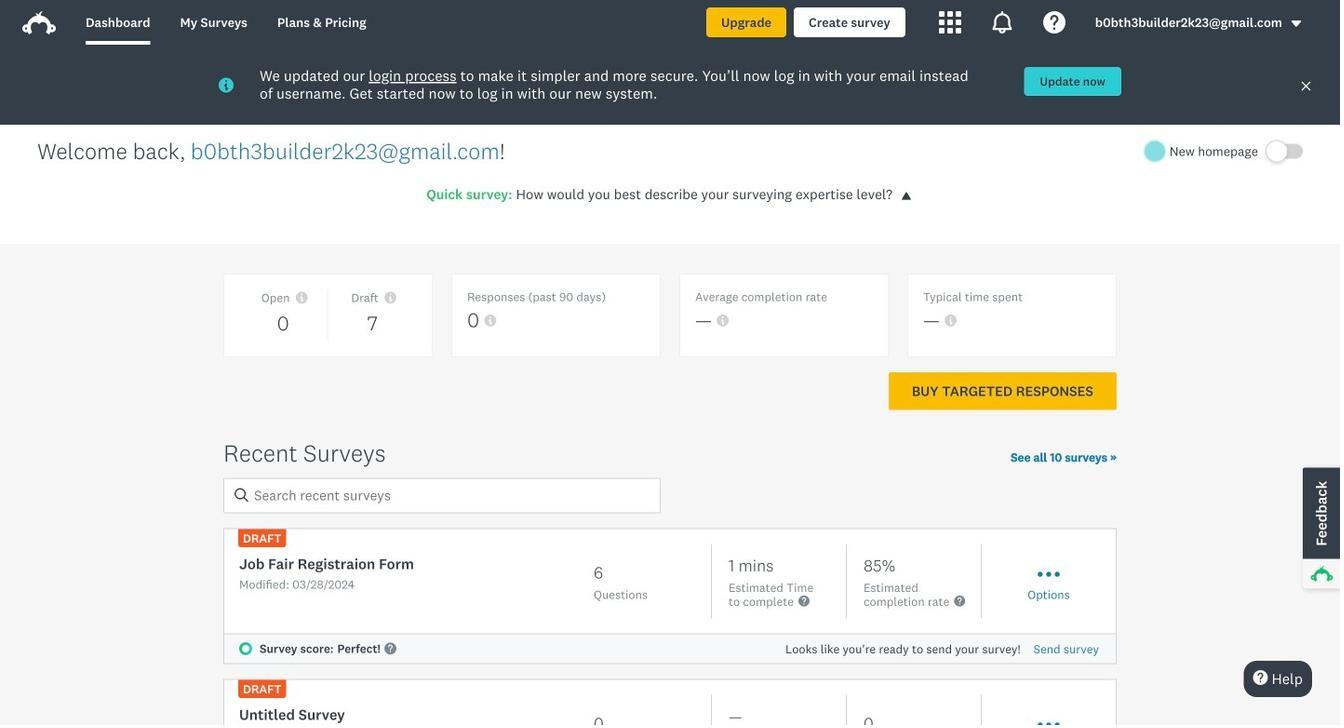 Task type: describe. For each thing, give the bounding box(es) containing it.
help icon image
[[1043, 11, 1066, 34]]

2 products icon image from the left
[[991, 11, 1014, 34]]



Task type: vqa. For each thing, say whether or not it's contained in the screenshot.
second The Brand Logo from the bottom of the page
no



Task type: locate. For each thing, give the bounding box(es) containing it.
0 horizontal spatial products icon image
[[939, 11, 961, 34]]

Search recent surveys text field
[[223, 478, 661, 513]]

surveymonkey logo image
[[22, 11, 56, 35]]

None field
[[223, 478, 661, 513]]

dropdown arrow image
[[1290, 17, 1303, 30]]

products icon image
[[939, 11, 961, 34], [991, 11, 1014, 34]]

1 horizontal spatial products icon image
[[991, 11, 1014, 34]]

1 products icon image from the left
[[939, 11, 961, 34]]

x image
[[1300, 80, 1313, 92]]



